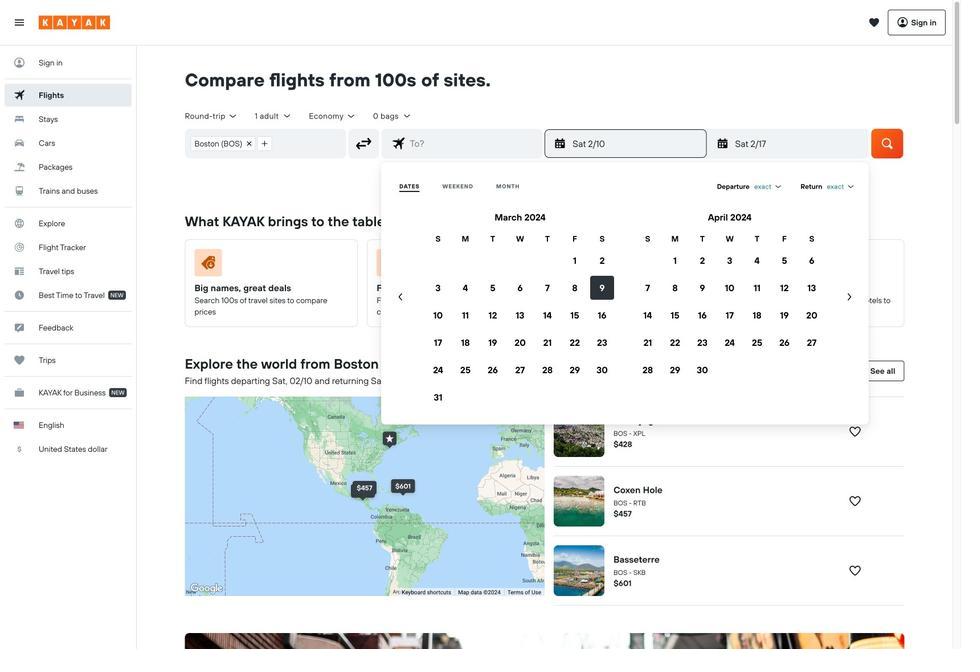 Task type: vqa. For each thing, say whether or not it's contained in the screenshot.
second figure from left
yes



Task type: describe. For each thing, give the bounding box(es) containing it.
Dates radio
[[400, 183, 420, 190]]

comayagua image
[[554, 406, 605, 457]]

3 figure from the left
[[559, 249, 708, 281]]

united states (english) image
[[14, 422, 24, 429]]

swap departure airport and destination airport image
[[353, 133, 375, 154]]

Month radio
[[496, 183, 520, 190]]

Weekend radio
[[443, 183, 474, 190]]

start date calendar input use left and right arrow keys to change day. use up and down arrow keys to change week. tab
[[386, 210, 865, 411]]

2 list item from the left
[[257, 136, 272, 151]]

Flight origin input text field
[[277, 129, 346, 158]]

saturday february 17th element
[[736, 137, 862, 150]]

Trip type Round-trip field
[[185, 111, 238, 121]]

4 figure from the left
[[741, 249, 891, 281]]

google image
[[188, 581, 225, 596]]

1 list item from the left
[[191, 136, 256, 151]]



Task type: locate. For each thing, give the bounding box(es) containing it.
saturday february 10th element
[[573, 137, 700, 150]]

1 figure from the left
[[195, 249, 344, 281]]

navigation menu image
[[14, 17, 25, 28]]

basseterre image
[[554, 545, 605, 596]]

list item down "trip type round-trip" field
[[191, 136, 256, 151]]

1 horizontal spatial list item
[[257, 136, 272, 151]]

list item right remove icon at the top left of page
[[257, 136, 272, 151]]

coxen hole image
[[554, 476, 605, 527]]

0 horizontal spatial list item
[[191, 136, 256, 151]]

Cabin type Economy field
[[309, 111, 356, 121]]

None field
[[755, 182, 783, 191], [827, 182, 856, 191], [755, 182, 783, 191], [827, 182, 856, 191]]

map region
[[67, 377, 651, 649]]

Flight destination input text field
[[405, 129, 542, 158]]

2 figure from the left
[[377, 249, 526, 281]]

menu
[[386, 176, 865, 411]]

remove image
[[246, 141, 252, 146]]

list
[[186, 129, 277, 158]]

list item
[[191, 136, 256, 151], [257, 136, 272, 151]]

figure
[[195, 249, 344, 281], [377, 249, 526, 281], [559, 249, 708, 281], [741, 249, 891, 281]]



